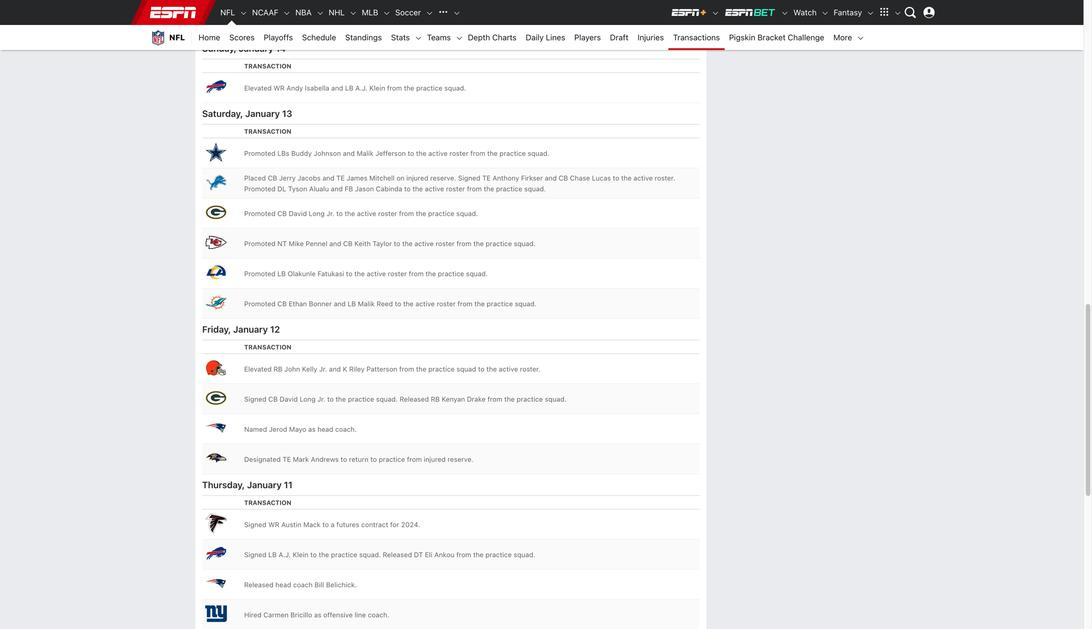 Task type: describe. For each thing, give the bounding box(es) containing it.
jr. for practice
[[318, 395, 325, 403]]

signed for signed lb a.j. klein to the practice squad. released dt eli ankou from the practice squad.
[[244, 551, 266, 559]]

january for friday,
[[233, 324, 268, 335]]

promoted for promoted cb ethan bonner and lb malik reed to the active roster from the practice squad.
[[244, 300, 276, 308]]

fantasy link
[[829, 0, 867, 25]]

hired
[[244, 611, 262, 619]]

13
[[282, 108, 292, 119]]

and right johnson
[[343, 149, 355, 157]]

nhl link
[[324, 0, 349, 25]]

kelly
[[302, 365, 317, 373]]

promoted nt mike pennel and cb keith taylor to the active roster from the practice squad.
[[244, 240, 536, 248]]

schedule link
[[298, 25, 341, 50]]

0 vertical spatial head
[[318, 426, 333, 434]]

more image
[[857, 34, 865, 42]]

signed inside placed cb jerry jacobs and te james mitchell on injured reserve. signed te anthony firkser and cb chase lucas to the active roster. promoted dl tyson alualu and fb jason cabinda to the active roster from the practice squad.
[[458, 174, 480, 182]]

a
[[331, 521, 335, 529]]

mark
[[293, 456, 309, 464]]

global navigation element
[[144, 0, 939, 25]]

more espn image
[[894, 9, 902, 17]]

january for sunday,
[[239, 43, 273, 54]]

fb
[[345, 185, 353, 193]]

and right pennel
[[329, 240, 341, 248]]

transaction for 14
[[244, 63, 291, 70]]

playoffs
[[264, 33, 293, 42]]

signed for signed cb david long jr. to the practice squad. released rb kenyan drake from the practice squad.
[[244, 395, 266, 403]]

active right reed
[[416, 300, 435, 308]]

nba link
[[291, 0, 316, 25]]

buffalo bills image for elevated wr andy isabella and lb a.j. klein from the practice squad.
[[204, 75, 227, 98]]

0 vertical spatial reserve.
[[355, 19, 381, 27]]

0 horizontal spatial nfl link
[[144, 25, 192, 50]]

cb left keith
[[343, 240, 353, 248]]

tyson
[[288, 185, 307, 193]]

named
[[244, 426, 267, 434]]

espn bet image
[[781, 9, 789, 17]]

friday,
[[202, 324, 231, 335]]

cleveland browns image
[[204, 357, 227, 379]]

as for offensive
[[314, 611, 321, 619]]

contract
[[361, 521, 388, 529]]

espn plus image
[[712, 9, 720, 17]]

elevated for elevated rb john kelly jr. and k riley patterson from the practice squad to the active roster.
[[244, 365, 272, 373]]

mlb link
[[357, 0, 383, 25]]

elevated rb john kelly jr. and k riley patterson from the practice squad to the active roster.
[[244, 365, 541, 373]]

jacobs
[[298, 174, 321, 182]]

1 vertical spatial malik
[[358, 300, 375, 308]]

wr for signed
[[268, 521, 279, 529]]

kenyan
[[442, 395, 465, 403]]

0 horizontal spatial rb
[[274, 365, 283, 373]]

long for practice
[[300, 395, 316, 403]]

promoted lb olakunle fatukasi to the active roster from the practice squad.
[[244, 270, 488, 278]]

miami dolphins image
[[204, 291, 227, 314]]

hired carmen bricillo as offensive line coach.
[[244, 611, 389, 619]]

signed cb david long jr. to the practice squad. released rb kenyan drake from the practice squad.
[[244, 395, 567, 403]]

john
[[284, 365, 300, 373]]

and right bonner
[[334, 300, 346, 308]]

roster inside placed cb jerry jacobs and te james mitchell on injured reserve. signed te anthony firkser and cb chase lucas to the active roster. promoted dl tyson alualu and fb jason cabinda to the active roster from the practice squad.
[[446, 185, 465, 193]]

transactions
[[673, 33, 720, 42]]

home link
[[194, 25, 225, 50]]

bill
[[315, 581, 324, 589]]

mlb image
[[383, 9, 391, 17]]

ncaaf link
[[248, 0, 283, 25]]

promoted for promoted nt mike pennel and cb keith taylor to the active roster from the practice squad.
[[244, 240, 276, 248]]

depth
[[468, 33, 490, 42]]

thursday,
[[202, 480, 245, 491]]

depth charts
[[468, 33, 517, 42]]

2024.
[[401, 521, 420, 529]]

nba image
[[316, 9, 324, 17]]

1 horizontal spatial coach.
[[368, 611, 389, 619]]

nfl inside global navigation element
[[220, 8, 235, 17]]

teams image
[[455, 34, 463, 42]]

standings
[[345, 33, 382, 42]]

promoted for promoted lbs buddy johnson and malik jefferson to the active roster from the practice squad.
[[244, 149, 276, 157]]

reserve. for on
[[430, 174, 456, 182]]

standings link
[[341, 25, 387, 50]]

nhl image
[[349, 9, 357, 17]]

active up placed cb jerry jacobs and te james mitchell on injured reserve. signed te anthony firkser and cb chase lucas to the active roster. promoted dl tyson alualu and fb jason cabinda to the active roster from the practice squad.
[[428, 149, 448, 157]]

patterson
[[367, 365, 397, 373]]

active down taylor at the left top
[[367, 270, 386, 278]]

nhl
[[329, 8, 345, 17]]

fatukasi
[[318, 270, 344, 278]]

stats image
[[415, 34, 422, 42]]

sunday,
[[202, 43, 237, 54]]

0 vertical spatial klein
[[369, 84, 385, 92]]

cb for promoted cb david long jr. to the active roster from the practice squad.
[[277, 210, 287, 218]]

new york giants image
[[204, 602, 227, 625]]

thursday, january 11
[[202, 480, 293, 491]]

profile management image
[[924, 7, 935, 18]]

lbs
[[277, 149, 289, 157]]

wr for elevated
[[274, 84, 285, 92]]

nba
[[295, 8, 312, 17]]

schedule
[[302, 33, 336, 42]]

soccer
[[395, 8, 421, 17]]

cb for placed cb jerry jacobs and te james mitchell on injured reserve. signed te anthony firkser and cb chase lucas to the active roster. promoted dl tyson alualu and fb jason cabinda to the active roster from the practice squad.
[[268, 174, 277, 182]]

return
[[349, 456, 369, 464]]

espn more sports home page image
[[435, 4, 452, 21]]

roster. inside placed cb jerry jacobs and te james mitchell on injured reserve. signed te anthony firkser and cb chase lucas to the active roster. promoted dl tyson alualu and fb jason cabinda to the active roster from the practice squad.
[[655, 174, 675, 182]]

riley
[[349, 365, 365, 373]]

promoted lbs buddy johnson and malik jefferson to the active roster from the practice squad.
[[244, 149, 550, 157]]

watch link
[[789, 0, 821, 25]]

lb right isabella
[[345, 84, 354, 92]]

dt
[[414, 551, 423, 559]]

alualu
[[309, 185, 329, 193]]

0 horizontal spatial te
[[283, 456, 291, 464]]

0 horizontal spatial roster.
[[520, 365, 541, 373]]

transaction for 13
[[244, 128, 291, 135]]

friday, january 12
[[202, 324, 280, 335]]

coach
[[293, 581, 313, 589]]

green bay packers image for signed
[[204, 387, 227, 409]]

cb left the chase
[[559, 174, 568, 182]]

placed wr noah brown on injured reserve.
[[244, 19, 381, 27]]

noah
[[281, 19, 298, 27]]

cb for signed cb david long jr. to the practice squad. released rb kenyan drake from the practice squad.
[[268, 395, 278, 403]]

pigskin bracket challenge link
[[725, 25, 829, 50]]

2 vertical spatial released
[[244, 581, 274, 589]]

eli
[[425, 551, 433, 559]]

charts
[[492, 33, 517, 42]]

and up alualu
[[323, 174, 334, 182]]

mack
[[303, 521, 321, 529]]

espn+ image
[[671, 8, 707, 17]]

injuries
[[638, 33, 664, 42]]

and right isabella
[[331, 84, 343, 92]]

0 horizontal spatial head
[[275, 581, 291, 589]]

active right squad
[[499, 365, 518, 373]]

andy
[[287, 84, 303, 92]]

isabella
[[305, 84, 329, 92]]

home
[[199, 33, 220, 42]]

mitchell
[[369, 174, 395, 182]]

0 vertical spatial on
[[322, 19, 330, 27]]

signed for signed wr austin mack to a futures contract for 2024.
[[244, 521, 266, 529]]

reserve. for from
[[448, 456, 474, 464]]

keith
[[354, 240, 371, 248]]

green bay packers image for promoted
[[204, 201, 227, 224]]

stats
[[391, 33, 410, 42]]

los angeles rams image
[[204, 261, 227, 284]]

buffalo bills image for signed lb a.j. klein to the practice squad. released dt eli ankou from the practice squad.
[[204, 542, 227, 565]]

dl
[[277, 185, 286, 193]]

11
[[284, 480, 293, 491]]

signed wr austin mack to a futures contract for 2024.
[[244, 521, 420, 529]]



Task type: vqa. For each thing, say whether or not it's contained in the screenshot.
the topmost reserve.
yes



Task type: locate. For each thing, give the bounding box(es) containing it.
january
[[239, 43, 273, 54], [245, 108, 280, 119], [233, 324, 268, 335], [247, 480, 282, 491]]

david for promoted
[[289, 210, 307, 218]]

nfl left home
[[169, 33, 185, 42]]

espn bet image
[[724, 8, 777, 17]]

january for thursday,
[[247, 480, 282, 491]]

transaction down 14 at the top left of the page
[[244, 63, 291, 70]]

january for saturday,
[[245, 108, 280, 119]]

james
[[347, 174, 368, 182]]

1 horizontal spatial te
[[336, 174, 345, 182]]

elevated for elevated wr andy isabella and lb a.j. klein from the practice squad.
[[244, 84, 272, 92]]

0 vertical spatial nfl
[[220, 8, 235, 17]]

k
[[343, 365, 347, 373]]

new england patriots image for thursday, january 11
[[204, 572, 227, 595]]

1 placed from the top
[[244, 19, 266, 27]]

cb down dl
[[277, 210, 287, 218]]

wr left andy
[[274, 84, 285, 92]]

14
[[276, 43, 286, 54]]

1 vertical spatial green bay packers image
[[204, 387, 227, 409]]

brown
[[300, 19, 320, 27]]

5 promoted from the top
[[244, 270, 276, 278]]

fantasy image
[[867, 9, 875, 17]]

2 vertical spatial reserve.
[[448, 456, 474, 464]]

as for head
[[308, 426, 316, 434]]

active down 'jason'
[[357, 210, 376, 218]]

1 vertical spatial roster.
[[520, 365, 541, 373]]

jr. for riley
[[319, 365, 327, 373]]

andrews
[[311, 456, 339, 464]]

1 horizontal spatial a.j.
[[355, 84, 368, 92]]

long for active
[[309, 210, 325, 218]]

cabinda
[[376, 185, 402, 193]]

2 buffalo bills image from the top
[[204, 542, 227, 565]]

players
[[574, 33, 601, 42]]

te up fb
[[336, 174, 345, 182]]

signed up released head coach bill belichick.
[[244, 551, 266, 559]]

more sports image
[[453, 9, 461, 17]]

new england patriots image up baltimore ravens icon
[[204, 417, 227, 439]]

2 transaction from the top
[[244, 128, 291, 135]]

lb right bonner
[[348, 300, 356, 308]]

placed left jerry
[[244, 174, 266, 182]]

lb left olakunle
[[277, 270, 286, 278]]

1 vertical spatial new england patriots image
[[204, 572, 227, 595]]

mlb
[[362, 8, 378, 17]]

coach. right 'line'
[[368, 611, 389, 619]]

and left k
[[329, 365, 341, 373]]

1 vertical spatial rb
[[431, 395, 440, 403]]

active right lucas on the top right of page
[[634, 174, 653, 182]]

teams link
[[422, 25, 455, 50]]

pennel
[[306, 240, 327, 248]]

baltimore ravens image
[[204, 447, 227, 470]]

coach.
[[335, 426, 357, 434], [368, 611, 389, 619]]

draft link
[[606, 25, 633, 50]]

jerry
[[279, 174, 296, 182]]

placed inside placed cb jerry jacobs and te james mitchell on injured reserve. signed te anthony firkser and cb chase lucas to the active roster. promoted dl tyson alualu and fb jason cabinda to the active roster from the practice squad.
[[244, 174, 266, 182]]

new england patriots image up new york giants icon at the bottom left of the page
[[204, 572, 227, 595]]

daily lines
[[526, 33, 565, 42]]

atlanta falcons image
[[204, 512, 227, 535]]

as right bricillo
[[314, 611, 321, 619]]

dallas cowboys image
[[204, 141, 227, 163]]

more link
[[829, 25, 857, 50]]

watch
[[794, 8, 817, 17]]

1 vertical spatial coach.
[[368, 611, 389, 619]]

and right firkser
[[545, 174, 557, 182]]

1 buffalo bills image from the top
[[204, 75, 227, 98]]

reserve.
[[355, 19, 381, 27], [430, 174, 456, 182], [448, 456, 474, 464]]

1 horizontal spatial rb
[[431, 395, 440, 403]]

released head coach bill belichick.
[[244, 581, 357, 589]]

january down scores
[[239, 43, 273, 54]]

rb left john
[[274, 365, 283, 373]]

0 vertical spatial released
[[400, 395, 429, 403]]

klein up released head coach bill belichick.
[[293, 551, 308, 559]]

challenge
[[788, 33, 824, 42]]

4 promoted from the top
[[244, 240, 276, 248]]

wr for placed
[[268, 19, 279, 27]]

injured inside placed cb jerry jacobs and te james mitchell on injured reserve. signed te anthony firkser and cb chase lucas to the active roster. promoted dl tyson alualu and fb jason cabinda to the active roster from the practice squad.
[[407, 174, 428, 182]]

0 vertical spatial green bay packers image
[[204, 201, 227, 224]]

transaction down 12 on the left bottom of page
[[244, 344, 291, 351]]

david
[[289, 210, 307, 218], [280, 395, 298, 403]]

1 elevated from the top
[[244, 84, 272, 92]]

mayo
[[289, 426, 306, 434]]

placed cb jerry jacobs and te james mitchell on injured reserve. signed te anthony firkser and cb chase lucas to the active roster. promoted dl tyson alualu and fb jason cabinda to the active roster from the practice squad.
[[244, 174, 677, 193]]

austin
[[281, 521, 301, 529]]

3 promoted from the top
[[244, 210, 276, 218]]

mike
[[289, 240, 304, 248]]

0 vertical spatial buffalo bills image
[[204, 75, 227, 98]]

te left mark
[[283, 456, 291, 464]]

on up cabinda
[[397, 174, 405, 182]]

head right mayo
[[318, 426, 333, 434]]

0 horizontal spatial on
[[322, 19, 330, 27]]

long down kelly
[[300, 395, 316, 403]]

1 vertical spatial wr
[[274, 84, 285, 92]]

cb for promoted cb ethan bonner and lb malik reed to the active roster from the practice squad.
[[277, 300, 287, 308]]

0 vertical spatial injured
[[332, 19, 353, 27]]

1 vertical spatial jr.
[[319, 365, 327, 373]]

jr. for active
[[327, 210, 334, 218]]

1 vertical spatial reserve.
[[430, 174, 456, 182]]

elevated left john
[[244, 365, 272, 373]]

futures
[[337, 521, 359, 529]]

promoted cb ethan bonner and lb malik reed to the active roster from the practice squad.
[[244, 300, 537, 308]]

0 vertical spatial david
[[289, 210, 307, 218]]

as
[[308, 426, 316, 434], [314, 611, 321, 619]]

houston texans image
[[204, 10, 227, 33]]

designated te mark andrews to return to practice from injured reserve.
[[244, 456, 474, 464]]

ncaaf image
[[283, 9, 291, 17]]

placed for placed cb jerry jacobs and te james mitchell on injured reserve. signed te anthony firkser and cb chase lucas to the active roster. promoted dl tyson alualu and fb jason cabinda to the active roster from the practice squad.
[[244, 174, 266, 182]]

2 vertical spatial jr.
[[318, 395, 325, 403]]

designated
[[244, 456, 281, 464]]

reserve. inside placed cb jerry jacobs and te james mitchell on injured reserve. signed te anthony firkser and cb chase lucas to the active roster. promoted dl tyson alualu and fb jason cabinda to the active roster from the practice squad.
[[430, 174, 456, 182]]

signed up named
[[244, 395, 266, 403]]

0 vertical spatial roster.
[[655, 174, 675, 182]]

watch image
[[821, 9, 829, 17]]

coach. up return
[[335, 426, 357, 434]]

0 vertical spatial long
[[309, 210, 325, 218]]

belichick.
[[326, 581, 357, 589]]

fantasy
[[834, 8, 862, 17]]

a.j. down austin
[[279, 551, 291, 559]]

january left 12 on the left bottom of page
[[233, 324, 268, 335]]

1 new england patriots image from the top
[[204, 417, 227, 439]]

saturday,
[[202, 108, 243, 119]]

0 vertical spatial coach.
[[335, 426, 357, 434]]

3 transaction from the top
[[244, 344, 291, 351]]

david down 'tyson'
[[289, 210, 307, 218]]

buffalo bills image up saturday,
[[204, 75, 227, 98]]

1 vertical spatial david
[[280, 395, 298, 403]]

tampa bay buccaneers image
[[204, 0, 227, 3]]

ncaaf
[[252, 8, 278, 17]]

1 horizontal spatial roster.
[[655, 174, 675, 182]]

pigskin bracket challenge
[[729, 33, 824, 42]]

active right cabinda
[[425, 185, 444, 193]]

signed left austin
[[244, 521, 266, 529]]

1 horizontal spatial nfl
[[220, 8, 235, 17]]

2 new england patriots image from the top
[[204, 572, 227, 595]]

1 promoted from the top
[[244, 149, 276, 157]]

lb up released head coach bill belichick.
[[268, 551, 277, 559]]

2 vertical spatial injured
[[424, 456, 446, 464]]

nfl link left home link
[[144, 25, 192, 50]]

johnson
[[314, 149, 341, 157]]

new england patriots image
[[204, 417, 227, 439], [204, 572, 227, 595]]

buffalo bills image down atlanta falcons icon
[[204, 542, 227, 565]]

january left 13
[[245, 108, 280, 119]]

te left anthony
[[482, 174, 491, 182]]

green bay packers image down detroit lions icon
[[204, 201, 227, 224]]

0 vertical spatial elevated
[[244, 84, 272, 92]]

wr left austin
[[268, 521, 279, 529]]

4 transaction from the top
[[244, 499, 291, 507]]

a.j. right isabella
[[355, 84, 368, 92]]

promoted inside placed cb jerry jacobs and te james mitchell on injured reserve. signed te anthony firkser and cb chase lucas to the active roster. promoted dl tyson alualu and fb jason cabinda to the active roster from the practice squad.
[[244, 185, 276, 193]]

reed
[[377, 300, 393, 308]]

promoted for promoted lb olakunle fatukasi to the active roster from the practice squad.
[[244, 270, 276, 278]]

head left coach
[[275, 581, 291, 589]]

released down the elevated rb john kelly jr. and k riley patterson from the practice squad to the active roster.
[[400, 395, 429, 403]]

signed left anthony
[[458, 174, 480, 182]]

1 transaction from the top
[[244, 63, 291, 70]]

2 vertical spatial wr
[[268, 521, 279, 529]]

on inside placed cb jerry jacobs and te james mitchell on injured reserve. signed te anthony firkser and cb chase lucas to the active roster. promoted dl tyson alualu and fb jason cabinda to the active roster from the practice squad.
[[397, 174, 405, 182]]

david for signed
[[280, 395, 298, 403]]

jason
[[355, 185, 374, 193]]

nfl link
[[216, 0, 240, 25], [144, 25, 192, 50]]

transaction down 11
[[244, 499, 291, 507]]

1 vertical spatial long
[[300, 395, 316, 403]]

jr. right kelly
[[319, 365, 327, 373]]

green bay packers image down cleveland browns icon on the bottom of page
[[204, 387, 227, 409]]

active right taylor at the left top
[[415, 240, 434, 248]]

1 vertical spatial nfl
[[169, 33, 185, 42]]

1 vertical spatial placed
[[244, 174, 266, 182]]

teams
[[427, 33, 451, 42]]

olakunle
[[288, 270, 316, 278]]

detroit lions image
[[204, 171, 227, 194]]

0 horizontal spatial a.j.
[[279, 551, 291, 559]]

nfl image
[[240, 9, 248, 17]]

jerod
[[269, 426, 287, 434]]

1 vertical spatial buffalo bills image
[[204, 542, 227, 565]]

2 elevated from the top
[[244, 365, 272, 373]]

jr. down alualu
[[327, 210, 334, 218]]

0 vertical spatial jr.
[[327, 210, 334, 218]]

long down alualu
[[309, 210, 325, 218]]

1 vertical spatial injured
[[407, 174, 428, 182]]

january left 11
[[247, 480, 282, 491]]

soccer link
[[391, 0, 426, 25]]

released left dt
[[383, 551, 412, 559]]

1 vertical spatial as
[[314, 611, 321, 619]]

active
[[428, 149, 448, 157], [634, 174, 653, 182], [425, 185, 444, 193], [357, 210, 376, 218], [415, 240, 434, 248], [367, 270, 386, 278], [416, 300, 435, 308], [499, 365, 518, 373]]

jr. up named jerod mayo as head coach.
[[318, 395, 325, 403]]

lucas
[[592, 174, 611, 182]]

pigskin
[[729, 33, 756, 42]]

transaction
[[244, 63, 291, 70], [244, 128, 291, 135], [244, 344, 291, 351], [244, 499, 291, 507]]

ankou
[[434, 551, 455, 559]]

2 horizontal spatial te
[[482, 174, 491, 182]]

kansas city chiefs image
[[204, 231, 227, 254]]

0 horizontal spatial klein
[[293, 551, 308, 559]]

te
[[336, 174, 345, 182], [482, 174, 491, 182], [283, 456, 291, 464]]

and left fb
[[331, 185, 343, 193]]

promoted for promoted cb david long jr. to the active roster from the practice squad.
[[244, 210, 276, 218]]

injuries link
[[633, 25, 669, 50]]

klein
[[369, 84, 385, 92], [293, 551, 308, 559]]

1 green bay packers image from the top
[[204, 201, 227, 224]]

head
[[318, 426, 333, 434], [275, 581, 291, 589]]

cb left ethan
[[277, 300, 287, 308]]

stats link
[[387, 25, 415, 50]]

1 vertical spatial on
[[397, 174, 405, 182]]

nfl link up scores
[[216, 0, 240, 25]]

buddy
[[291, 149, 312, 157]]

transaction for 12
[[244, 344, 291, 351]]

jefferson
[[376, 149, 406, 157]]

cb up jerod
[[268, 395, 278, 403]]

klein down standings link at the top left of page
[[369, 84, 385, 92]]

0 vertical spatial new england patriots image
[[204, 417, 227, 439]]

placed down ncaaf
[[244, 19, 266, 27]]

transaction for 11
[[244, 499, 291, 507]]

0 vertical spatial malik
[[357, 149, 374, 157]]

6 promoted from the top
[[244, 300, 276, 308]]

green bay packers image
[[204, 201, 227, 224], [204, 387, 227, 409]]

nfl left the nfl icon at the left
[[220, 8, 235, 17]]

1 vertical spatial head
[[275, 581, 291, 589]]

2 green bay packers image from the top
[[204, 387, 227, 409]]

released up hired
[[244, 581, 274, 589]]

practice inside placed cb jerry jacobs and te james mitchell on injured reserve. signed te anthony firkser and cb chase lucas to the active roster. promoted dl tyson alualu and fb jason cabinda to the active roster from the practice squad.
[[496, 185, 522, 193]]

offensive
[[323, 611, 353, 619]]

drake
[[467, 395, 486, 403]]

placed for placed wr noah brown on injured reserve.
[[244, 19, 266, 27]]

2 placed from the top
[[244, 174, 266, 182]]

new england patriots image for friday, january 12
[[204, 417, 227, 439]]

1 horizontal spatial head
[[318, 426, 333, 434]]

more espn image
[[876, 4, 893, 21]]

injured for practice
[[424, 456, 446, 464]]

malik left jefferson
[[357, 149, 374, 157]]

depth charts link
[[463, 25, 521, 50]]

2 promoted from the top
[[244, 185, 276, 193]]

0 vertical spatial wr
[[268, 19, 279, 27]]

1 vertical spatial a.j.
[[279, 551, 291, 559]]

12
[[270, 324, 280, 335]]

signed
[[458, 174, 480, 182], [244, 395, 266, 403], [244, 521, 266, 529], [244, 551, 266, 559]]

transaction down 13
[[244, 128, 291, 135]]

ethan
[[289, 300, 307, 308]]

soccer image
[[426, 9, 434, 17]]

1 vertical spatial released
[[383, 551, 412, 559]]

rb left kenyan
[[431, 395, 440, 403]]

cb left jerry
[[268, 174, 277, 182]]

0 vertical spatial placed
[[244, 19, 266, 27]]

scores link
[[225, 25, 259, 50]]

squad. inside placed cb jerry jacobs and te james mitchell on injured reserve. signed te anthony firkser and cb chase lucas to the active roster. promoted dl tyson alualu and fb jason cabinda to the active roster from the practice squad.
[[524, 185, 546, 193]]

1 horizontal spatial on
[[397, 174, 405, 182]]

taylor
[[373, 240, 392, 248]]

from inside placed cb jerry jacobs and te james mitchell on injured reserve. signed te anthony firkser and cb chase lucas to the active roster. promoted dl tyson alualu and fb jason cabinda to the active roster from the practice squad.
[[467, 185, 482, 193]]

promoted cb david long jr. to the active roster from the practice squad.
[[244, 210, 478, 218]]

on down nba icon
[[322, 19, 330, 27]]

1 vertical spatial klein
[[293, 551, 308, 559]]

0 vertical spatial rb
[[274, 365, 283, 373]]

0 horizontal spatial nfl
[[169, 33, 185, 42]]

playoffs link
[[259, 25, 298, 50]]

1 horizontal spatial nfl link
[[216, 0, 240, 25]]

1 vertical spatial elevated
[[244, 365, 272, 373]]

0 horizontal spatial coach.
[[335, 426, 357, 434]]

buffalo bills image
[[204, 75, 227, 98], [204, 542, 227, 565]]

firkser
[[521, 174, 543, 182]]

david down john
[[280, 395, 298, 403]]

0 vertical spatial a.j.
[[355, 84, 368, 92]]

0 vertical spatial as
[[308, 426, 316, 434]]

line
[[355, 611, 366, 619]]

malik left reed
[[358, 300, 375, 308]]

cb
[[268, 174, 277, 182], [559, 174, 568, 182], [277, 210, 287, 218], [343, 240, 353, 248], [277, 300, 287, 308], [268, 395, 278, 403]]

wr down ncaaf
[[268, 19, 279, 27]]

promoted
[[244, 149, 276, 157], [244, 185, 276, 193], [244, 210, 276, 218], [244, 240, 276, 248], [244, 270, 276, 278], [244, 300, 276, 308]]

as right mayo
[[308, 426, 316, 434]]

named jerod mayo as head coach.
[[244, 426, 357, 434]]

elevated up saturday, january 13
[[244, 84, 272, 92]]

saturday, january 13
[[202, 108, 292, 119]]

1 horizontal spatial klein
[[369, 84, 385, 92]]

sunday, january 14
[[202, 43, 286, 54]]

injured for mitchell
[[407, 174, 428, 182]]



